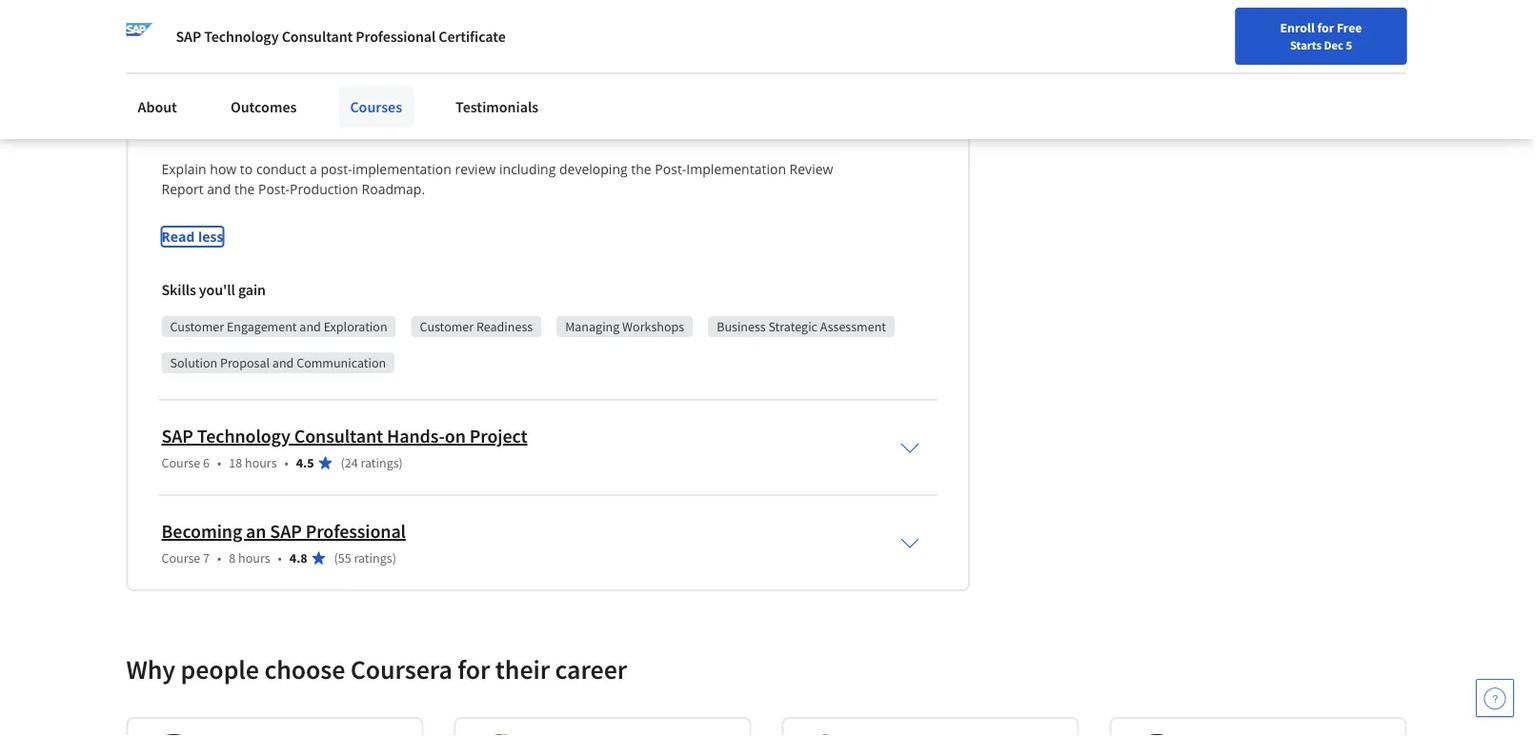 Task type: describe. For each thing, give the bounding box(es) containing it.
an
[[246, 520, 266, 544]]

hours for technology
[[245, 455, 277, 472]]

read less
[[162, 228, 223, 246]]

customer engagement and exploration
[[170, 318, 387, 335]]

4.8
[[290, 550, 307, 567]]

why people choose coursera for their career
[[126, 653, 627, 687]]

strategic
[[769, 318, 818, 335]]

workshops
[[622, 318, 684, 335]]

enroll for free starts dec 5
[[1280, 19, 1362, 52]]

course 7 • 8 hours •
[[162, 550, 282, 567]]

managing
[[565, 318, 620, 335]]

about
[[138, 97, 177, 116]]

project
[[470, 425, 528, 448]]

you'll
[[199, 280, 235, 299]]

6
[[203, 455, 210, 472]]

outcomes link
[[219, 86, 308, 128]]

becoming an sap professional
[[162, 520, 406, 544]]

technology for sap technology consultant  professional certificate
[[204, 27, 279, 46]]

becoming
[[162, 520, 242, 544]]

7
[[203, 550, 210, 567]]

professional for sap
[[306, 520, 406, 544]]

• left 4.5
[[285, 455, 289, 472]]

course 6 • 18 hours •
[[162, 455, 289, 472]]

ratings for hands-
[[361, 455, 399, 472]]

technology for sap technology consultant hands-on project
[[197, 425, 291, 448]]

and for engagement
[[300, 318, 321, 335]]

• right the 7
[[217, 550, 221, 567]]

sap for sap technology consultant  professional certificate
[[176, 27, 201, 46]]

consultant for professional
[[282, 27, 353, 46]]

4.5
[[296, 455, 314, 472]]

testimonials
[[456, 97, 539, 116]]

skills you'll gain
[[162, 280, 266, 299]]

) for professional
[[392, 550, 396, 567]]

professional for consultant
[[356, 27, 436, 46]]

sap for sap technology consultant hands-on project
[[162, 425, 193, 448]]

readiness
[[476, 318, 533, 335]]

customer for customer engagement and exploration
[[170, 318, 224, 335]]

and for proposal
[[272, 354, 294, 372]]

courses link
[[339, 86, 414, 128]]

18
[[229, 455, 242, 472]]

• right 6
[[217, 455, 221, 472]]

business strategic assessment
[[717, 318, 886, 335]]

for inside the enroll for free starts dec 5
[[1318, 19, 1335, 36]]

about link
[[126, 86, 189, 128]]

proposal
[[220, 354, 270, 372]]

courses
[[350, 97, 402, 116]]

business
[[717, 318, 766, 335]]



Task type: locate. For each thing, give the bounding box(es) containing it.
) for hands-
[[399, 455, 403, 472]]

free
[[1337, 19, 1362, 36]]

0 vertical spatial professional
[[356, 27, 436, 46]]

0 vertical spatial ratings
[[361, 455, 399, 472]]

consultant up 24
[[294, 425, 383, 448]]

)
[[399, 455, 403, 472], [392, 550, 396, 567]]

8
[[229, 550, 236, 567]]

1 horizontal spatial customer
[[420, 318, 474, 335]]

1 horizontal spatial for
[[1318, 19, 1335, 36]]

0 vertical spatial technology
[[204, 27, 279, 46]]

customer up 'solution'
[[170, 318, 224, 335]]

technology up outcomes link
[[204, 27, 279, 46]]

sap right sap icon at the left of the page
[[176, 27, 201, 46]]

for
[[1318, 19, 1335, 36], [458, 653, 490, 687]]

1 vertical spatial sap
[[162, 425, 193, 448]]

• left 4.8
[[278, 550, 282, 567]]

ratings for professional
[[354, 550, 392, 567]]

5
[[1346, 37, 1352, 52]]

0 vertical spatial consultant
[[282, 27, 353, 46]]

(
[[341, 455, 345, 472], [334, 550, 338, 567]]

course
[[162, 455, 200, 472], [162, 550, 200, 567]]

professional up courses
[[356, 27, 436, 46]]

2 vertical spatial sap
[[270, 520, 302, 544]]

sap
[[176, 27, 201, 46], [162, 425, 193, 448], [270, 520, 302, 544]]

coursera image
[[23, 15, 144, 46]]

1 vertical spatial technology
[[197, 425, 291, 448]]

starts
[[1290, 37, 1322, 52]]

( 55 ratings )
[[334, 550, 396, 567]]

0 horizontal spatial for
[[458, 653, 490, 687]]

sap up 4.8
[[270, 520, 302, 544]]

0 vertical spatial hours
[[245, 455, 277, 472]]

1 horizontal spatial )
[[399, 455, 403, 472]]

testimonials link
[[444, 86, 550, 128]]

1 course from the top
[[162, 455, 200, 472]]

technology up 18
[[197, 425, 291, 448]]

for left their in the left of the page
[[458, 653, 490, 687]]

ratings
[[361, 455, 399, 472], [354, 550, 392, 567]]

communication
[[297, 354, 386, 372]]

( down 'sap technology consultant hands-on project'
[[341, 455, 345, 472]]

) right the 55
[[392, 550, 396, 567]]

0 horizontal spatial customer
[[170, 318, 224, 335]]

1 vertical spatial professional
[[306, 520, 406, 544]]

0 horizontal spatial and
[[272, 354, 294, 372]]

professional
[[356, 27, 436, 46], [306, 520, 406, 544]]

course for becoming
[[162, 550, 200, 567]]

managing workshops
[[565, 318, 684, 335]]

0 vertical spatial for
[[1318, 19, 1335, 36]]

enroll
[[1280, 19, 1315, 36]]

1 vertical spatial )
[[392, 550, 396, 567]]

exploration
[[324, 318, 387, 335]]

consultant up outcomes link
[[282, 27, 353, 46]]

and down the customer engagement and exploration
[[272, 354, 294, 372]]

customer readiness
[[420, 318, 533, 335]]

0 vertical spatial and
[[300, 318, 321, 335]]

( 24 ratings )
[[341, 455, 403, 472]]

ratings right the 55
[[354, 550, 392, 567]]

1 vertical spatial hours
[[238, 550, 270, 567]]

hours right 8
[[238, 550, 270, 567]]

hands-
[[387, 425, 445, 448]]

for up dec
[[1318, 19, 1335, 36]]

course left 6
[[162, 455, 200, 472]]

sap up course 6 • 18 hours •
[[162, 425, 193, 448]]

people
[[181, 653, 259, 687]]

1 vertical spatial consultant
[[294, 425, 383, 448]]

sap technology consultant hands-on project link
[[162, 425, 528, 448]]

hours for an
[[238, 550, 270, 567]]

1 vertical spatial for
[[458, 653, 490, 687]]

24
[[345, 455, 358, 472]]

dec
[[1324, 37, 1344, 52]]

1 vertical spatial course
[[162, 550, 200, 567]]

skills
[[162, 280, 196, 299]]

read less button
[[162, 227, 223, 247]]

assessment
[[820, 318, 886, 335]]

why
[[126, 653, 175, 687]]

solution
[[170, 354, 217, 372]]

their
[[495, 653, 550, 687]]

2 course from the top
[[162, 550, 200, 567]]

on
[[445, 425, 466, 448]]

sap technology consultant hands-on project
[[162, 425, 528, 448]]

hours right 18
[[245, 455, 277, 472]]

•
[[217, 455, 221, 472], [285, 455, 289, 472], [217, 550, 221, 567], [278, 550, 282, 567]]

( for sap
[[334, 550, 338, 567]]

( for consultant
[[341, 455, 345, 472]]

choose
[[264, 653, 345, 687]]

0 vertical spatial course
[[162, 455, 200, 472]]

customer
[[170, 318, 224, 335], [420, 318, 474, 335]]

technology
[[204, 27, 279, 46], [197, 425, 291, 448]]

0 vertical spatial sap
[[176, 27, 201, 46]]

) down hands-
[[399, 455, 403, 472]]

coursera
[[351, 653, 452, 687]]

read
[[162, 228, 195, 246]]

and left exploration at left top
[[300, 318, 321, 335]]

1 horizontal spatial and
[[300, 318, 321, 335]]

certificate
[[439, 27, 506, 46]]

sap technology consultant  professional certificate
[[176, 27, 506, 46]]

engagement
[[227, 318, 297, 335]]

0 vertical spatial (
[[341, 455, 345, 472]]

hours
[[245, 455, 277, 472], [238, 550, 270, 567]]

course left the 7
[[162, 550, 200, 567]]

consultant for hands-
[[294, 425, 383, 448]]

1 vertical spatial (
[[334, 550, 338, 567]]

customer for customer readiness
[[420, 318, 474, 335]]

55
[[338, 550, 351, 567]]

consultant
[[282, 27, 353, 46], [294, 425, 383, 448]]

None search field
[[272, 12, 729, 50]]

career
[[555, 653, 627, 687]]

1 horizontal spatial (
[[341, 455, 345, 472]]

( right 4.8
[[334, 550, 338, 567]]

solution proposal and communication
[[170, 354, 386, 372]]

1 customer from the left
[[170, 318, 224, 335]]

sap image
[[126, 23, 153, 50]]

gain
[[238, 280, 266, 299]]

help center image
[[1484, 687, 1507, 710]]

outcomes
[[231, 97, 297, 116]]

becoming an sap professional link
[[162, 520, 406, 544]]

professional up "( 55 ratings )"
[[306, 520, 406, 544]]

ratings right 24
[[361, 455, 399, 472]]

show notifications image
[[1276, 24, 1299, 47]]

1 vertical spatial and
[[272, 354, 294, 372]]

0 horizontal spatial )
[[392, 550, 396, 567]]

0 vertical spatial )
[[399, 455, 403, 472]]

2 customer from the left
[[420, 318, 474, 335]]

and
[[300, 318, 321, 335], [272, 354, 294, 372]]

course for sap
[[162, 455, 200, 472]]

customer left readiness at the left of page
[[420, 318, 474, 335]]

0 horizontal spatial (
[[334, 550, 338, 567]]

1 vertical spatial ratings
[[354, 550, 392, 567]]

less
[[198, 228, 223, 246]]



Task type: vqa. For each thing, say whether or not it's contained in the screenshot.
'24'
yes



